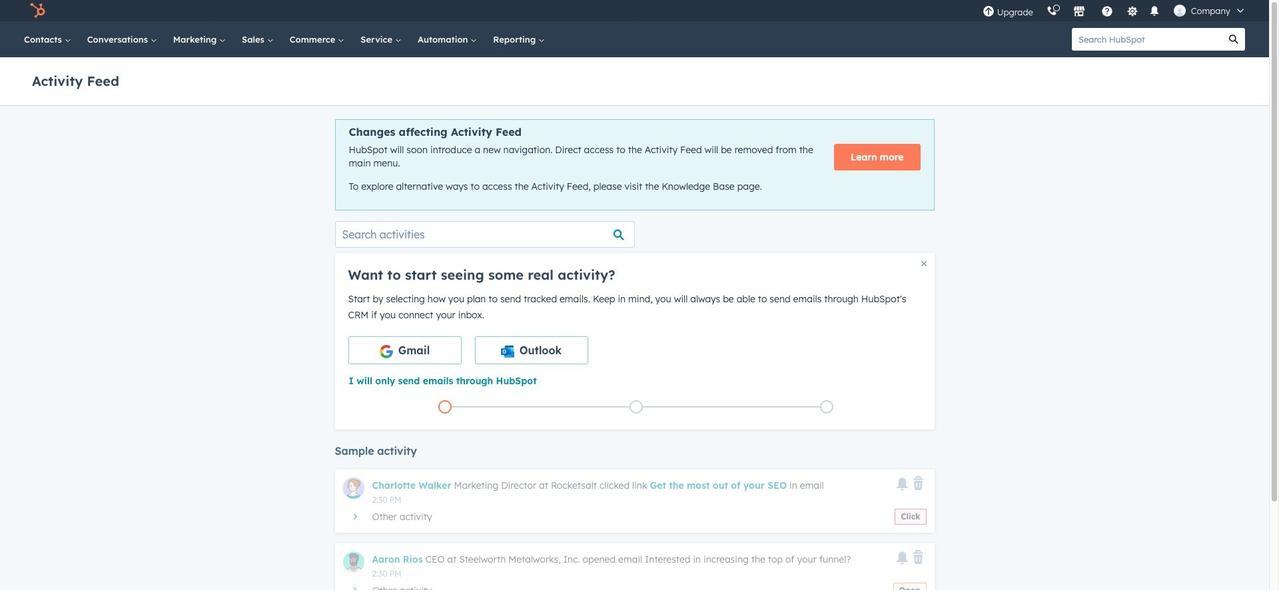 Task type: describe. For each thing, give the bounding box(es) containing it.
onboarding.steps.finalstep.title image
[[824, 404, 830, 411]]

onboarding.steps.sendtrackedemailingmail.title image
[[633, 404, 639, 411]]

close image
[[921, 261, 926, 266]]

marketplaces image
[[1073, 6, 1085, 18]]

Search HubSpot search field
[[1072, 28, 1222, 51]]



Task type: locate. For each thing, give the bounding box(es) containing it.
list
[[349, 398, 922, 416]]

simon jacob image
[[1174, 5, 1186, 17]]

Search activities search field
[[335, 221, 635, 248]]

None checkbox
[[348, 336, 461, 364], [475, 336, 588, 364], [348, 336, 461, 364], [475, 336, 588, 364]]

menu
[[976, 0, 1253, 21]]



Task type: vqa. For each thing, say whether or not it's contained in the screenshot.
onboarding.steps.sendTrackedEmailInGmail.title "icon"
yes



